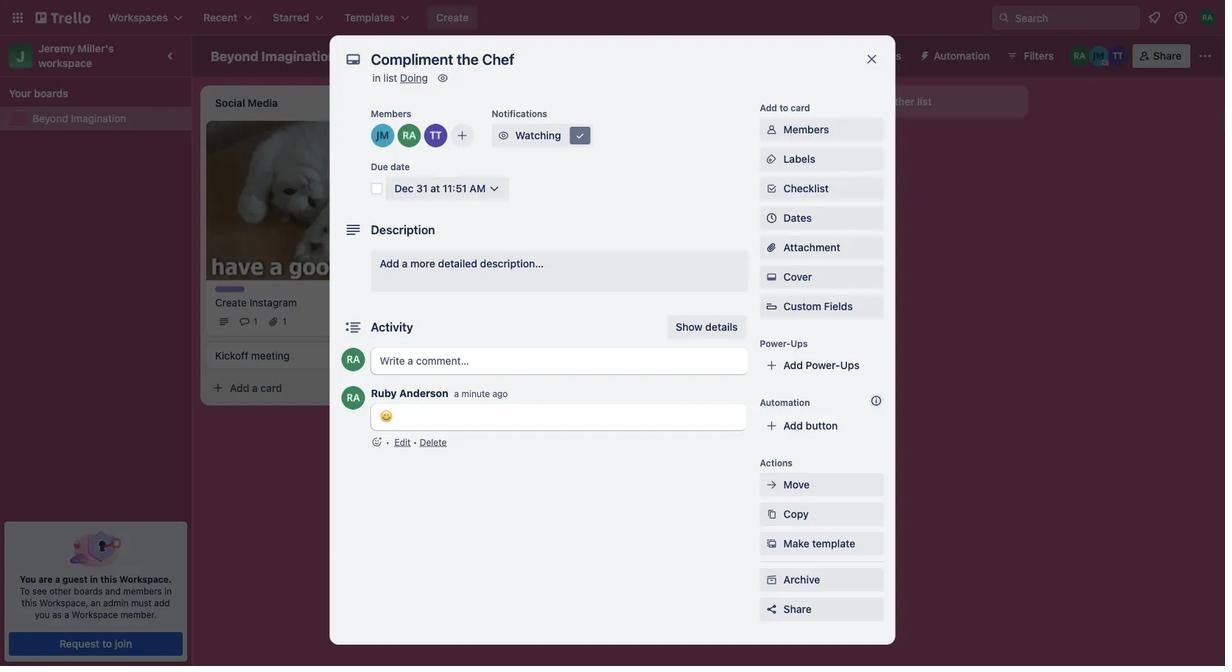 Task type: vqa. For each thing, say whether or not it's contained in the screenshot.
Make
yes



Task type: describe. For each thing, give the bounding box(es) containing it.
dec for dec 31
[[442, 189, 459, 200]]

dec 31 at 11:51 am
[[395, 182, 486, 195]]

ago
[[493, 389, 508, 399]]

Search field
[[1011, 7, 1140, 29]]

add power-ups
[[784, 359, 860, 372]]

share for right share button
[[1154, 50, 1182, 62]]

archive link
[[760, 568, 884, 592]]

create button
[[428, 6, 478, 29]]

make template
[[784, 538, 856, 550]]

card for leftmost add a card button
[[261, 382, 282, 394]]

0 vertical spatial jeremy miller (jeremymiller198) image
[[1089, 46, 1110, 66]]

description
[[371, 223, 435, 237]]

11:51
[[443, 182, 467, 195]]

miller's
[[78, 42, 114, 55]]

make template link
[[760, 532, 884, 556]]

search image
[[999, 12, 1011, 24]]

you
[[35, 610, 50, 620]]

Write a comment text field
[[371, 348, 749, 374]]

detailed
[[438, 258, 478, 270]]

31 for dec 31
[[461, 189, 471, 200]]

0 horizontal spatial share button
[[760, 598, 884, 621]]

0 horizontal spatial in
[[90, 574, 98, 585]]

add up members link
[[760, 102, 778, 113]]

thoughts
[[425, 128, 465, 138]]

custom
[[784, 300, 822, 313]]

0 vertical spatial list
[[384, 72, 398, 84]]

thinking
[[425, 137, 465, 149]]

show details
[[676, 321, 738, 333]]

a inside ruby anderson a minute ago
[[454, 389, 459, 399]]

color: bold red, title: "thoughts" element
[[425, 127, 465, 138]]

chef
[[503, 169, 526, 181]]

1 vertical spatial power-
[[760, 338, 791, 349]]

add button
[[784, 420, 838, 432]]

1 vertical spatial jeremy miller (jeremymiller198) image
[[371, 124, 395, 147]]

to
[[20, 586, 30, 596]]

dec for dec 31 at 11:51 am
[[395, 182, 414, 195]]

add to card
[[760, 102, 811, 113]]

a minute ago link
[[454, 389, 508, 399]]

beyond inside board name text box
[[211, 48, 258, 64]]

make
[[784, 538, 810, 550]]

notifications
[[492, 108, 548, 119]]

watching button
[[492, 124, 594, 147]]

workspace,
[[39, 598, 88, 608]]

0 vertical spatial boards
[[34, 87, 68, 100]]

you are a guest in this workspace. to see other boards and members in this workspace, an admin must add you as a workspace member.
[[20, 574, 172, 620]]

a down kickoff meeting
[[252, 382, 258, 394]]

join
[[115, 638, 132, 650]]

terry turtle (terryturtle) image
[[540, 186, 557, 203]]

Dec 31 checkbox
[[425, 186, 475, 203]]

request to join
[[59, 638, 132, 650]]

add members to card image
[[457, 128, 468, 143]]

filters button
[[1002, 44, 1059, 68]]

kickoff meeting link
[[215, 348, 386, 363]]

request to join button
[[9, 632, 183, 656]]

1 horizontal spatial share button
[[1133, 44, 1191, 68]]

power-ups button
[[818, 44, 911, 68]]

0 horizontal spatial this
[[22, 598, 37, 608]]

date
[[391, 161, 410, 172]]

copy
[[784, 508, 809, 520]]

edit link
[[395, 437, 411, 447]]

delete
[[420, 437, 447, 447]]

delete link
[[420, 437, 447, 447]]

add power-ups link
[[760, 354, 884, 377]]

sm image for labels
[[765, 152, 780, 167]]

0 vertical spatial add a card button
[[416, 217, 581, 240]]

add button button
[[760, 414, 884, 438]]

0 horizontal spatial beyond
[[32, 112, 68, 125]]

ruby anderson (rubyanderson7) image
[[581, 186, 599, 203]]

copy link
[[760, 503, 884, 526]]

0 horizontal spatial beyond imagination
[[32, 112, 126, 125]]

star or unstar board image
[[353, 50, 364, 62]]

add inside add button button
[[784, 420, 803, 432]]

dec 31 at 11:51 am button
[[386, 177, 510, 201]]

sm image for cover
[[765, 270, 780, 285]]

a right are
[[55, 574, 60, 585]]

add down dec 31 option
[[439, 222, 459, 234]]

workspace visible
[[400, 50, 488, 62]]

add down the kickoff
[[230, 382, 249, 394]]

must
[[131, 598, 152, 608]]

actions
[[760, 458, 793, 468]]

boards inside you are a guest in this workspace. to see other boards and members in this workspace, an admin must add you as a workspace member.
[[74, 586, 103, 596]]

an
[[91, 598, 101, 608]]

share for the left share button
[[784, 603, 812, 616]]

labels link
[[760, 147, 884, 171]]

1 horizontal spatial terry turtle (terryturtle) image
[[424, 124, 448, 147]]

add a more detailed description…
[[380, 258, 544, 270]]

jeremy
[[38, 42, 75, 55]]

checklist
[[784, 182, 829, 195]]

workspace
[[38, 57, 92, 69]]

open information menu image
[[1174, 10, 1189, 25]]

create instagram link
[[215, 295, 386, 310]]

sm image for watching
[[496, 128, 511, 143]]

0 horizontal spatial power-ups
[[760, 338, 808, 349]]

1 horizontal spatial in
[[165, 586, 172, 596]]

power-ups inside power-ups button
[[848, 50, 902, 62]]

the
[[485, 169, 500, 181]]

workspace.
[[119, 574, 172, 585]]

labels
[[784, 153, 816, 165]]

sm image down workspace visible
[[436, 71, 450, 86]]

watching
[[516, 129, 561, 142]]

0 horizontal spatial terry turtle (terryturtle) image
[[372, 313, 389, 331]]

sm image for automation
[[914, 44, 934, 65]]

attachment
[[784, 241, 841, 254]]

create instagram
[[215, 296, 297, 308]]

thoughts thinking
[[425, 128, 465, 149]]

add
[[154, 598, 170, 608]]

beyond imagination inside board name text box
[[211, 48, 336, 64]]

primary element
[[0, 0, 1226, 35]]

due
[[371, 161, 388, 172]]

filters
[[1024, 50, 1055, 62]]

sm image for move
[[765, 478, 780, 492]]

automation button
[[914, 44, 999, 68]]

dates button
[[760, 206, 884, 230]]

compliment the chef link
[[425, 168, 596, 183]]

visible
[[457, 50, 488, 62]]

cover
[[784, 271, 813, 283]]

button
[[806, 420, 838, 432]]

doing
[[400, 72, 428, 84]]

kickoff
[[215, 349, 249, 362]]

a left more
[[402, 258, 408, 270]]

add inside button
[[855, 95, 875, 108]]

back to home image
[[35, 6, 91, 29]]



Task type: locate. For each thing, give the bounding box(es) containing it.
jeremy miller (jeremymiller198) image
[[1089, 46, 1110, 66], [371, 124, 395, 147], [560, 186, 578, 203]]

sm image inside members link
[[765, 122, 780, 137]]

2 horizontal spatial in
[[373, 72, 381, 84]]

sm image left labels
[[765, 152, 780, 167]]

dec inside button
[[395, 182, 414, 195]]

card down meeting
[[261, 382, 282, 394]]

0 horizontal spatial share
[[784, 603, 812, 616]]

1 vertical spatial power-ups
[[760, 338, 808, 349]]

0 horizontal spatial to
[[102, 638, 112, 650]]

1 horizontal spatial 1
[[283, 317, 287, 327]]

edit
[[395, 437, 411, 447]]

1 horizontal spatial add a card
[[439, 222, 492, 234]]

1 horizontal spatial boards
[[74, 586, 103, 596]]

a down dec 31
[[462, 222, 467, 234]]

0 vertical spatial card
[[791, 102, 811, 113]]

add a card for add a card button to the top
[[439, 222, 492, 234]]

add a card for leftmost add a card button
[[230, 382, 282, 394]]

dec 31
[[442, 189, 471, 200]]

board link
[[500, 44, 563, 68]]

create from template… image
[[796, 134, 808, 146]]

1 vertical spatial beyond
[[32, 112, 68, 125]]

0 horizontal spatial ups
[[791, 338, 808, 349]]

share button down 0 notifications icon
[[1133, 44, 1191, 68]]

list inside button
[[918, 95, 932, 108]]

terry turtle (terryturtle) image left add members to card image
[[424, 124, 448, 147]]

card down am
[[470, 222, 492, 234]]

meeting
[[251, 349, 290, 362]]

1 vertical spatial create
[[215, 296, 247, 308]]

ruby anderson (rubyanderson7) image
[[1199, 9, 1217, 27], [1070, 46, 1091, 66], [398, 124, 421, 147], [342, 348, 365, 372], [342, 386, 365, 410]]

dec
[[395, 182, 414, 195], [442, 189, 459, 200]]

0 vertical spatial power-ups
[[848, 50, 902, 62]]

create from template… image
[[377, 382, 389, 394]]

0 vertical spatial to
[[780, 102, 789, 113]]

custom fields
[[784, 300, 853, 313]]

members link
[[760, 118, 884, 142]]

fields
[[824, 300, 853, 313]]

board
[[525, 50, 554, 62]]

1 vertical spatial card
[[470, 222, 492, 234]]

terry turtle (terryturtle) image down search field
[[1108, 46, 1129, 66]]

0 notifications image
[[1146, 9, 1164, 27]]

members
[[371, 108, 412, 119], [784, 123, 830, 136]]

to left join at left
[[102, 638, 112, 650]]

1 horizontal spatial dec
[[442, 189, 459, 200]]

create down 'color: purple, title: none' image
[[215, 296, 247, 308]]

1 down create instagram
[[254, 317, 258, 327]]

workspace down an at left
[[72, 610, 118, 620]]

1 horizontal spatial this
[[100, 574, 117, 585]]

1 vertical spatial beyond imagination
[[32, 112, 126, 125]]

0 vertical spatial power-
[[848, 50, 883, 62]]

sm image inside the 'cover' link
[[765, 270, 780, 285]]

power- inside button
[[848, 50, 883, 62]]

create for create instagram
[[215, 296, 247, 308]]

details
[[706, 321, 738, 333]]

thinking link
[[425, 136, 596, 150]]

ruby
[[371, 387, 397, 400]]

1 vertical spatial share
[[784, 603, 812, 616]]

show menu image
[[1199, 49, 1213, 63]]

list left doing link
[[384, 72, 398, 84]]

members down the in list doing at the left top of the page
[[371, 108, 412, 119]]

1 vertical spatial automation
[[760, 397, 810, 408]]

31 for dec 31 at 11:51 am
[[417, 182, 428, 195]]

0 vertical spatial ups
[[883, 50, 902, 62]]

sm image for archive
[[765, 573, 780, 588]]

sm image inside make template link
[[765, 537, 780, 551]]

0 horizontal spatial create
[[215, 296, 247, 308]]

move link
[[760, 473, 884, 497]]

ups inside button
[[883, 50, 902, 62]]

ups down the fields
[[841, 359, 860, 372]]

0 vertical spatial add a card
[[439, 222, 492, 234]]

1 horizontal spatial add a card button
[[416, 217, 581, 240]]

compliment
[[425, 169, 482, 181]]

beyond
[[211, 48, 258, 64], [32, 112, 68, 125]]

add a card button
[[416, 217, 581, 240], [206, 376, 372, 400]]

you
[[20, 574, 36, 585]]

as
[[52, 610, 62, 620]]

checklist link
[[760, 177, 884, 201]]

1 horizontal spatial card
[[470, 222, 492, 234]]

share button
[[1133, 44, 1191, 68], [760, 598, 884, 621]]

None text field
[[364, 46, 850, 72]]

sm image down add to card
[[765, 122, 780, 137]]

0 horizontal spatial jeremy miller (jeremymiller198) image
[[371, 124, 395, 147]]

workspace up doing link
[[400, 50, 454, 62]]

0 horizontal spatial workspace
[[72, 610, 118, 620]]

1 horizontal spatial ups
[[841, 359, 860, 372]]

archive
[[784, 574, 821, 586]]

automation inside button
[[934, 50, 991, 62]]

0 vertical spatial imagination
[[262, 48, 336, 64]]

1 down the
[[496, 189, 500, 200]]

1 horizontal spatial beyond
[[211, 48, 258, 64]]

1 horizontal spatial power-ups
[[848, 50, 902, 62]]

at
[[431, 182, 440, 195]]

sm image
[[436, 71, 450, 86], [765, 152, 780, 167], [765, 537, 780, 551], [765, 573, 780, 588]]

2 horizontal spatial card
[[791, 102, 811, 113]]

Mark due date as complete checkbox
[[371, 183, 383, 195]]

this down to at the left of page
[[22, 598, 37, 608]]

add a more detailed description… link
[[371, 251, 749, 292]]

minute
[[462, 389, 490, 399]]

list
[[384, 72, 398, 84], [918, 95, 932, 108]]

another
[[877, 95, 915, 108]]

imagination left the star or unstar board image
[[262, 48, 336, 64]]

0 horizontal spatial list
[[384, 72, 398, 84]]

0 horizontal spatial dec
[[395, 182, 414, 195]]

0 horizontal spatial 31
[[417, 182, 428, 195]]

sm image down actions
[[765, 478, 780, 492]]

see
[[32, 586, 47, 596]]

add a card button down the kickoff meeting link
[[206, 376, 372, 400]]

terry turtle (terryturtle) image up create from template… image
[[372, 313, 389, 331]]

jeremy miller (jeremymiller198) image right terry turtle (terryturtle) image
[[560, 186, 578, 203]]

0 horizontal spatial card
[[261, 382, 282, 394]]

0 horizontal spatial add a card button
[[206, 376, 372, 400]]

1 horizontal spatial jeremy miller (jeremymiller198) image
[[560, 186, 578, 203]]

sm image for members
[[765, 122, 780, 137]]

1 horizontal spatial workspace
[[400, 50, 454, 62]]

0 horizontal spatial imagination
[[71, 112, 126, 125]]

1 vertical spatial members
[[784, 123, 830, 136]]

1 vertical spatial in
[[90, 574, 98, 585]]

add inside 'add power-ups' link
[[784, 359, 803, 372]]

2 horizontal spatial power-
[[848, 50, 883, 62]]

1 horizontal spatial imagination
[[262, 48, 336, 64]]

1 vertical spatial boards
[[74, 586, 103, 596]]

to
[[780, 102, 789, 113], [102, 638, 112, 650]]

ups up add power-ups
[[791, 338, 808, 349]]

are
[[38, 574, 53, 585]]

terry turtle (terryturtle) image
[[1108, 46, 1129, 66], [424, 124, 448, 147], [372, 313, 389, 331]]

card
[[791, 102, 811, 113], [470, 222, 492, 234], [261, 382, 282, 394]]

1 down 'instagram'
[[283, 317, 287, 327]]

power- down custom
[[760, 338, 791, 349]]

member.
[[120, 610, 157, 620]]

a left minute at left
[[454, 389, 459, 399]]

jeremy miller (jeremymiller198) image up due
[[371, 124, 395, 147]]

sm image for copy
[[765, 507, 780, 522]]

dec inside option
[[442, 189, 459, 200]]

to for card
[[780, 102, 789, 113]]

1 vertical spatial ups
[[791, 338, 808, 349]]

boards
[[34, 87, 68, 100], [74, 586, 103, 596]]

this up and
[[100, 574, 117, 585]]

0 vertical spatial create
[[436, 11, 469, 24]]

1 horizontal spatial list
[[918, 95, 932, 108]]

am
[[470, 182, 486, 195]]

share down archive
[[784, 603, 812, 616]]

create for create
[[436, 11, 469, 24]]

ups up add another list
[[883, 50, 902, 62]]

jeremy miller (jeremymiller198) image down search field
[[1089, 46, 1110, 66]]

description…
[[480, 258, 544, 270]]

add a card down kickoff meeting
[[230, 382, 282, 394]]

sm image inside labels link
[[765, 152, 780, 167]]

attachment button
[[760, 236, 884, 259]]

sm image left copy
[[765, 507, 780, 522]]

other
[[49, 586, 71, 596]]

1 vertical spatial add a card button
[[206, 376, 372, 400]]

dates
[[784, 212, 812, 224]]

in left doing link
[[373, 72, 381, 84]]

31
[[417, 182, 428, 195], [461, 189, 471, 200]]

2 horizontal spatial jeremy miller (jeremymiller198) image
[[1089, 46, 1110, 66]]

customize views image
[[570, 49, 585, 63]]

add left button
[[784, 420, 803, 432]]

card for add a card button to the top
[[470, 222, 492, 234]]

1 horizontal spatial share
[[1154, 50, 1182, 62]]

Board name text field
[[203, 44, 344, 68]]

sm image left checklist on the top right of the page
[[765, 181, 780, 196]]

0 vertical spatial share button
[[1133, 44, 1191, 68]]

0 horizontal spatial boards
[[34, 87, 68, 100]]

1
[[496, 189, 500, 200], [254, 317, 258, 327], [283, 317, 287, 327]]

to for join
[[102, 638, 112, 650]]

sm image inside archive 'link'
[[765, 573, 780, 588]]

sm image left make
[[765, 537, 780, 551]]

request
[[59, 638, 100, 650]]

boards up an at left
[[74, 586, 103, 596]]

grinning image
[[380, 410, 393, 423]]

sm image right watching
[[573, 128, 588, 143]]

•
[[413, 437, 418, 447]]

workspace visible button
[[373, 44, 497, 68]]

1 horizontal spatial members
[[784, 123, 830, 136]]

sm image for checklist
[[765, 181, 780, 196]]

in right guest
[[90, 574, 98, 585]]

add another list
[[855, 95, 932, 108]]

show
[[676, 321, 703, 333]]

0 horizontal spatial add a card
[[230, 382, 282, 394]]

add another list button
[[829, 86, 1029, 118]]

power-ups up add another list
[[848, 50, 902, 62]]

in
[[373, 72, 381, 84], [90, 574, 98, 585], [165, 586, 172, 596]]

0 vertical spatial members
[[371, 108, 412, 119]]

edit • delete
[[395, 437, 447, 447]]

sm image inside "copy" link
[[765, 507, 780, 522]]

sm image inside checklist link
[[765, 181, 780, 196]]

1 vertical spatial workspace
[[72, 610, 118, 620]]

2 vertical spatial ups
[[841, 359, 860, 372]]

in up add on the left bottom
[[165, 586, 172, 596]]

0 vertical spatial in
[[373, 72, 381, 84]]

1 horizontal spatial power-
[[806, 359, 841, 372]]

beyond imagination
[[211, 48, 336, 64], [32, 112, 126, 125]]

sm image down 'notifications' at left top
[[496, 128, 511, 143]]

1 vertical spatial add a card
[[230, 382, 282, 394]]

activity
[[371, 320, 413, 334]]

1 horizontal spatial to
[[780, 102, 789, 113]]

1 horizontal spatial automation
[[934, 50, 991, 62]]

sm image left archive
[[765, 573, 780, 588]]

create up workspace visible
[[436, 11, 469, 24]]

2 vertical spatial in
[[165, 586, 172, 596]]

2 horizontal spatial 1
[[496, 189, 500, 200]]

automation up the add another list button
[[934, 50, 991, 62]]

1 vertical spatial this
[[22, 598, 37, 608]]

31 inside option
[[461, 189, 471, 200]]

to inside button
[[102, 638, 112, 650]]

add left more
[[380, 258, 400, 270]]

sm image up the add another list button
[[914, 44, 934, 65]]

imagination down your boards with 1 items element
[[71, 112, 126, 125]]

0 horizontal spatial members
[[371, 108, 412, 119]]

1 horizontal spatial create
[[436, 11, 469, 24]]

and
[[105, 586, 121, 596]]

add inside add a more detailed description… link
[[380, 258, 400, 270]]

0 horizontal spatial power-
[[760, 338, 791, 349]]

sm image left the "cover" at the right top of the page
[[765, 270, 780, 285]]

instagram
[[250, 296, 297, 308]]

1 vertical spatial terry turtle (terryturtle) image
[[424, 124, 448, 147]]

imagination inside board name text box
[[262, 48, 336, 64]]

color: purple, title: none image
[[215, 286, 245, 292]]

guest
[[63, 574, 88, 585]]

add a card button up description…
[[416, 217, 581, 240]]

your
[[9, 87, 31, 100]]

power-
[[848, 50, 883, 62], [760, 338, 791, 349], [806, 359, 841, 372]]

0 vertical spatial workspace
[[400, 50, 454, 62]]

add left another on the top right of the page
[[855, 95, 875, 108]]

create
[[436, 11, 469, 24], [215, 296, 247, 308]]

beyond imagination link
[[32, 111, 183, 126]]

members up labels
[[784, 123, 830, 136]]

add reaction image
[[371, 435, 383, 450]]

to up members link
[[780, 102, 789, 113]]

1 vertical spatial imagination
[[71, 112, 126, 125]]

0 vertical spatial this
[[100, 574, 117, 585]]

0 vertical spatial terry turtle (terryturtle) image
[[1108, 46, 1129, 66]]

show details link
[[667, 315, 747, 339]]

2 vertical spatial card
[[261, 382, 282, 394]]

1 vertical spatial share button
[[760, 598, 884, 621]]

custom fields button
[[760, 299, 884, 314]]

list right another on the top right of the page
[[918, 95, 932, 108]]

add a card down dec 31
[[439, 222, 492, 234]]

0 horizontal spatial 1
[[254, 317, 258, 327]]

workspace inside you are a guest in this workspace. to see other boards and members in this workspace, an admin must add you as a workspace member.
[[72, 610, 118, 620]]

power-ups
[[848, 50, 902, 62], [760, 338, 808, 349]]

sm image inside move link
[[765, 478, 780, 492]]

boards right your at the left of page
[[34, 87, 68, 100]]

0 vertical spatial beyond
[[211, 48, 258, 64]]

0 vertical spatial share
[[1154, 50, 1182, 62]]

0 vertical spatial automation
[[934, 50, 991, 62]]

jeremy miller's workspace
[[38, 42, 117, 69]]

share button down archive 'link' at the right bottom of page
[[760, 598, 884, 621]]

card up members link
[[791, 102, 811, 113]]

sm image for make template
[[765, 537, 780, 551]]

ruby anderson a minute ago
[[371, 387, 508, 400]]

0 vertical spatial beyond imagination
[[211, 48, 336, 64]]

power- up add another list
[[848, 50, 883, 62]]

power- down custom fields button at right
[[806, 359, 841, 372]]

sm image
[[914, 44, 934, 65], [765, 122, 780, 137], [496, 128, 511, 143], [573, 128, 588, 143], [765, 181, 780, 196], [765, 270, 780, 285], [765, 478, 780, 492], [765, 507, 780, 522]]

sm image inside automation button
[[914, 44, 934, 65]]

31 inside button
[[417, 182, 428, 195]]

power-ups down custom
[[760, 338, 808, 349]]

create inside button
[[436, 11, 469, 24]]

2 vertical spatial terry turtle (terryturtle) image
[[372, 313, 389, 331]]

a right as
[[64, 610, 69, 620]]

1 vertical spatial list
[[918, 95, 932, 108]]

more
[[411, 258, 436, 270]]

add down custom
[[784, 359, 803, 372]]

2 horizontal spatial ups
[[883, 50, 902, 62]]

workspace inside button
[[400, 50, 454, 62]]

your boards with 1 items element
[[9, 85, 175, 102]]

share left show menu icon
[[1154, 50, 1182, 62]]

kickoff meeting
[[215, 349, 290, 362]]

doing link
[[400, 72, 428, 84]]

automation up add button
[[760, 397, 810, 408]]

2 vertical spatial power-
[[806, 359, 841, 372]]



